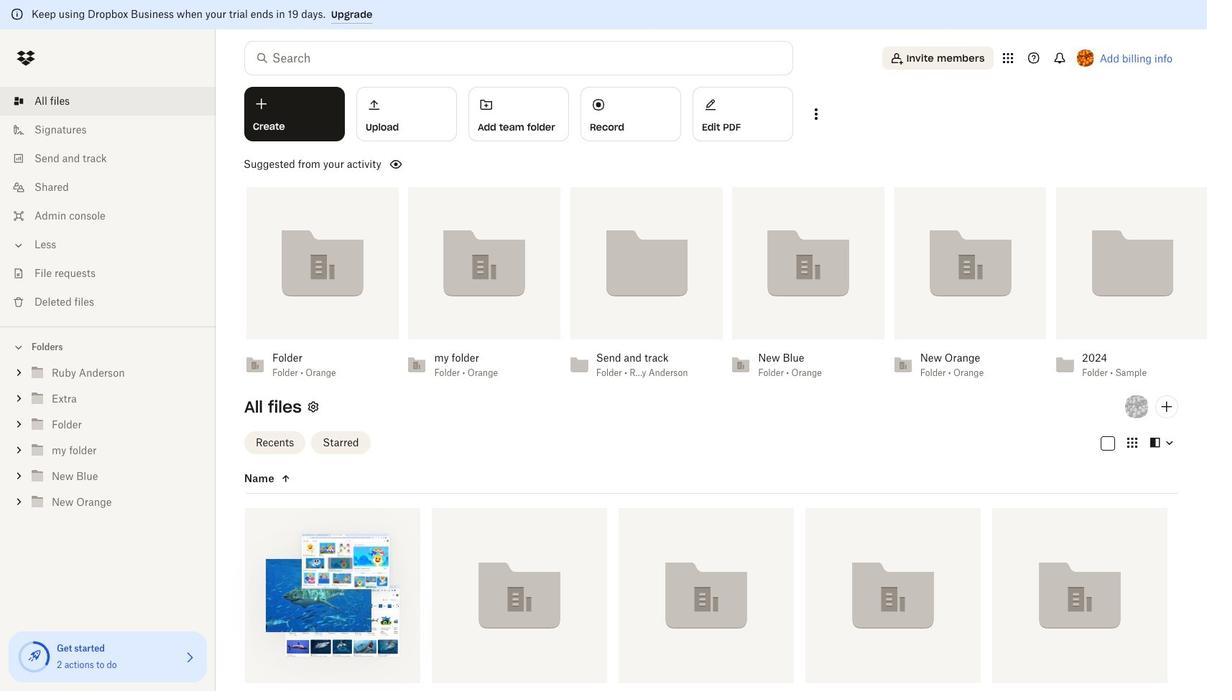 Task type: describe. For each thing, give the bounding box(es) containing it.
add team members image
[[1158, 399, 1176, 416]]

team shared folder, folder row
[[613, 509, 794, 692]]

account menu image
[[1077, 50, 1094, 67]]

less image
[[11, 239, 26, 253]]

team member folder, ruby anderson row
[[239, 509, 420, 692]]

ruby anderson image
[[1125, 396, 1148, 419]]

folder settings image
[[305, 399, 322, 416]]



Task type: vqa. For each thing, say whether or not it's contained in the screenshot.
Ruby Anderson image
yes



Task type: locate. For each thing, give the bounding box(es) containing it.
team shared folder, extra row
[[426, 509, 607, 692]]

team shared folder, my folder row
[[806, 509, 981, 692]]

alert
[[0, 0, 1207, 29]]

list item
[[0, 87, 216, 116]]

dropbox image
[[11, 44, 40, 73]]

Search in folder "Dropbox" text field
[[272, 50, 763, 67]]

group
[[0, 358, 216, 527]]

team shared folder, new blue row
[[992, 509, 1168, 692]]

list
[[0, 78, 216, 327]]



